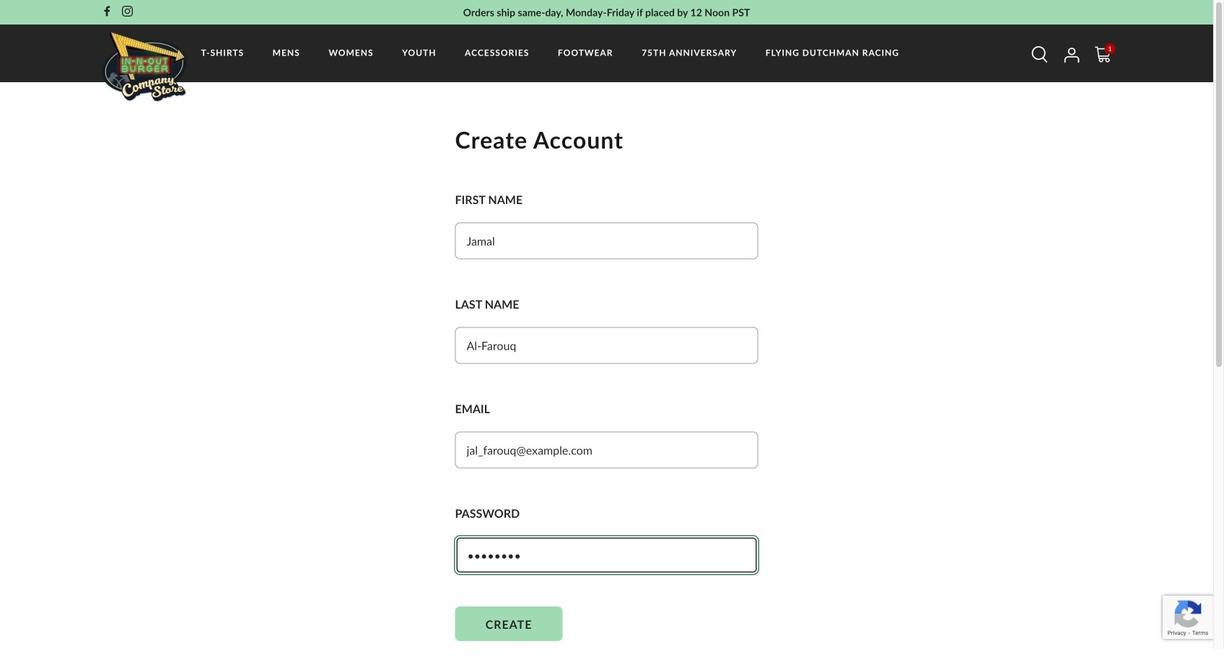 Task type: locate. For each thing, give the bounding box(es) containing it.
facebook. opens in a new window image
[[101, 6, 112, 17]]

instagram. opens in a new window image
[[122, 6, 133, 17]]

in-n-out burger company store image
[[101, 32, 188, 103]]

None password field
[[455, 537, 758, 575]]

None email field
[[455, 432, 758, 469]]

None text field
[[455, 223, 758, 259], [455, 328, 758, 364], [455, 223, 758, 259], [455, 328, 758, 364]]

primary navigation navigation
[[0, 82, 1214, 433]]



